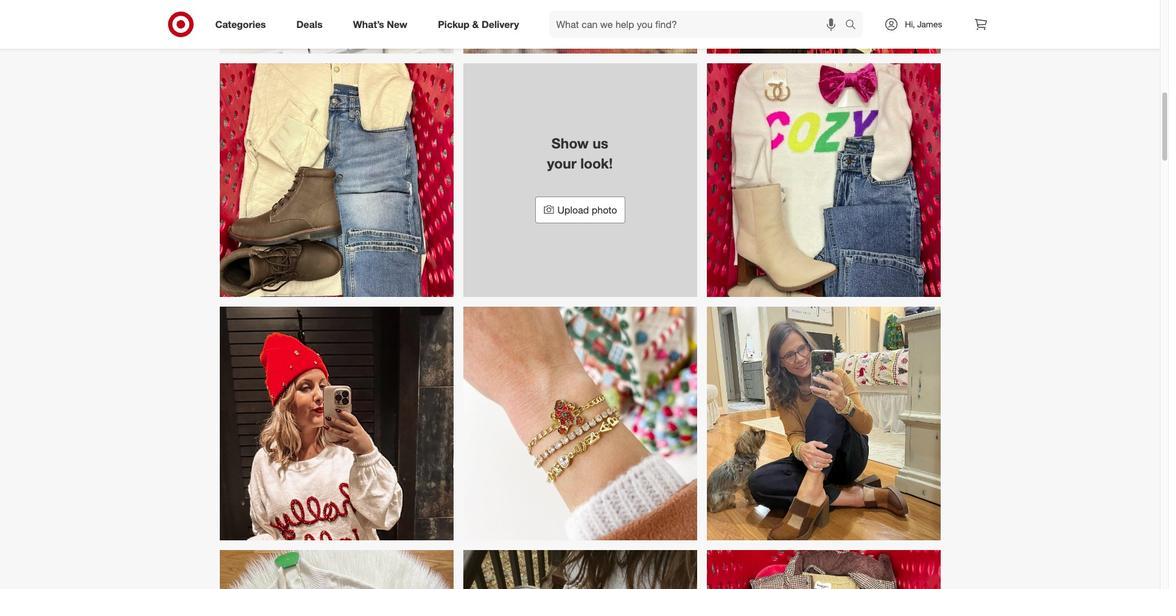 Task type: describe. For each thing, give the bounding box(es) containing it.
hi,
[[906, 19, 915, 29]]

user image by @mrsmacscloset image
[[707, 307, 941, 541]]

user image by @lavidalati image
[[220, 307, 454, 541]]

user image by @luckymarchgirl317 image
[[463, 0, 697, 53]]

pickup & delivery link
[[428, 11, 535, 38]]

show
[[552, 135, 589, 152]]

upload
[[558, 204, 589, 216]]

user image by @gotargeting image
[[220, 551, 454, 590]]

user image by @targetofmyeyes image
[[220, 0, 454, 53]]

what's
[[353, 18, 384, 30]]

user image by @bluejeanhawk image
[[463, 551, 697, 590]]

search button
[[840, 11, 870, 40]]

categories
[[215, 18, 266, 30]]

pickup & delivery
[[438, 18, 519, 30]]

pickup
[[438, 18, 470, 30]]

look!
[[581, 155, 613, 172]]

user image by @cstyle.it image
[[707, 0, 941, 53]]

us
[[593, 135, 609, 152]]

What can we help you find? suggestions appear below search field
[[549, 11, 849, 38]]

deals
[[297, 18, 323, 30]]

what's new
[[353, 18, 408, 30]]

deals link
[[286, 11, 338, 38]]

photo
[[592, 204, 618, 216]]

upload photo
[[558, 204, 618, 216]]



Task type: vqa. For each thing, say whether or not it's contained in the screenshot.
first FREE SHIPPING * * EXCLUSIONS APPLY.
no



Task type: locate. For each thing, give the bounding box(es) containing it.
categories link
[[205, 11, 281, 38]]

james
[[918, 19, 943, 29]]

new
[[387, 18, 408, 30]]

upload photo button
[[535, 197, 625, 224]]

what's new link
[[343, 11, 423, 38]]

hi, james
[[906, 19, 943, 29]]

search
[[840, 19, 870, 31]]

delivery
[[482, 18, 519, 30]]

user image by @craftingintheclassroom image
[[463, 307, 697, 541]]

user image by @_targetxbri image
[[220, 63, 454, 297], [707, 63, 941, 297], [707, 551, 941, 590]]

&
[[473, 18, 479, 30]]

your
[[547, 155, 577, 172]]

show us your look!
[[547, 135, 613, 172]]



